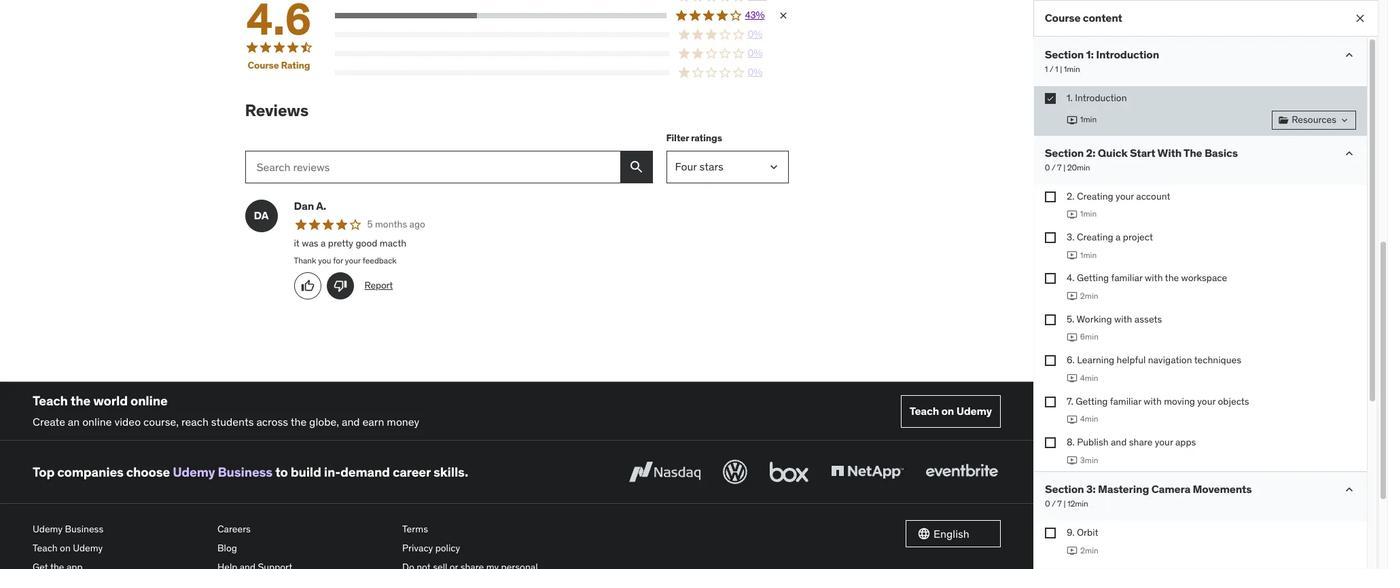 Task type: vqa. For each thing, say whether or not it's contained in the screenshot.


Task type: locate. For each thing, give the bounding box(es) containing it.
an
[[68, 415, 80, 429]]

build
[[291, 464, 321, 481]]

0 horizontal spatial business
[[65, 524, 103, 536]]

1 vertical spatial business
[[65, 524, 103, 536]]

teach inside udemy business teach on udemy
[[33, 542, 58, 555]]

7 inside section 2: quick start with the basics 0 / 7 | 20min
[[1058, 162, 1062, 173]]

privacy policy link
[[402, 540, 576, 558]]

objects
[[1219, 395, 1250, 408]]

8.
[[1067, 436, 1075, 449]]

0 vertical spatial familiar
[[1112, 272, 1143, 284]]

| down section 1: introduction 'dropdown button'
[[1061, 64, 1063, 74]]

reach
[[181, 415, 209, 429]]

getting for 4.
[[1077, 272, 1110, 284]]

play creating your account image
[[1067, 209, 1078, 220]]

7
[[1058, 162, 1062, 173], [1058, 499, 1062, 510]]

1 vertical spatial 2min
[[1081, 546, 1099, 556]]

terms link
[[402, 521, 576, 540]]

3 section from the top
[[1046, 483, 1085, 496]]

course for course content
[[1046, 11, 1081, 25]]

the left globe,
[[291, 415, 307, 429]]

familiar
[[1112, 272, 1143, 284], [1111, 395, 1142, 408]]

| left 12min
[[1064, 499, 1066, 510]]

0 left 12min
[[1046, 499, 1051, 510]]

1 2min from the top
[[1081, 291, 1099, 301]]

1 creating from the top
[[1077, 190, 1114, 202]]

0 left 20min
[[1046, 162, 1051, 173]]

1 vertical spatial 7
[[1058, 499, 1062, 510]]

3 0% from the top
[[748, 66, 763, 78]]

play introduction image
[[1067, 115, 1078, 125]]

1 horizontal spatial teach on udemy link
[[901, 395, 1001, 428]]

familiar for moving
[[1111, 395, 1142, 408]]

a for was
[[321, 237, 326, 249]]

and inside sidebar element
[[1111, 436, 1127, 449]]

1 small image from the top
[[1343, 48, 1357, 62]]

english
[[934, 528, 970, 541]]

business
[[218, 464, 273, 481], [65, 524, 103, 536]]

5 months ago
[[367, 218, 426, 230]]

1min right play introduction image
[[1081, 114, 1098, 125]]

2 creating from the top
[[1077, 231, 1114, 243]]

0 vertical spatial 7
[[1058, 162, 1062, 173]]

12min
[[1068, 499, 1089, 510]]

0% for third 0% button from the bottom of the page
[[748, 28, 763, 40]]

2 1 from the left
[[1056, 64, 1059, 74]]

with
[[1145, 272, 1163, 284], [1115, 313, 1133, 325], [1144, 395, 1162, 408]]

7. getting familiar with moving your objects
[[1067, 395, 1250, 408]]

section inside section 2: quick start with the basics 0 / 7 | 20min
[[1046, 146, 1085, 159]]

was
[[302, 237, 319, 249]]

0 vertical spatial small image
[[1343, 147, 1357, 160]]

macth
[[380, 237, 407, 249]]

0 horizontal spatial a
[[321, 237, 326, 249]]

0
[[1046, 162, 1051, 173], [1046, 499, 1051, 510]]

2 vertical spatial with
[[1144, 395, 1162, 408]]

0 inside section 3: mastering camera movements 0 / 7 | 12min
[[1046, 499, 1051, 510]]

section up 12min
[[1046, 483, 1085, 496]]

2 vertical spatial 0% button
[[335, 66, 789, 79]]

1 vertical spatial on
[[60, 542, 71, 555]]

world
[[93, 393, 128, 409]]

1 vertical spatial small image
[[1343, 484, 1357, 497]]

thank you for your feedback
[[294, 256, 397, 266]]

xsmall image for 2. creating your account
[[1046, 191, 1056, 202]]

section for section 2: quick start with the basics
[[1046, 146, 1085, 159]]

20min
[[1068, 162, 1091, 173]]

0 vertical spatial on
[[942, 405, 955, 418]]

0 horizontal spatial 1
[[1046, 64, 1049, 74]]

2 vertical spatial 0%
[[748, 66, 763, 78]]

7 left 20min
[[1058, 162, 1062, 173]]

udemy business teach on udemy
[[33, 524, 103, 555]]

xsmall image
[[778, 10, 789, 21], [1046, 93, 1056, 104], [1046, 191, 1056, 202], [1046, 356, 1056, 366], [1046, 397, 1056, 408], [1046, 528, 1056, 539]]

content
[[1084, 11, 1123, 25]]

introduction right 1.
[[1076, 92, 1127, 104]]

mark as helpful image
[[301, 280, 314, 293]]

1 vertical spatial course
[[248, 59, 279, 72]]

1 horizontal spatial business
[[218, 464, 273, 481]]

careers
[[218, 524, 251, 536]]

play getting familiar with the workspace image
[[1067, 291, 1078, 302]]

with left moving
[[1144, 395, 1162, 408]]

creating right 2. on the top right of the page
[[1077, 190, 1114, 202]]

1 horizontal spatial the
[[291, 415, 307, 429]]

3.
[[1067, 231, 1075, 243]]

and left share
[[1111, 436, 1127, 449]]

xsmall image left resources at top
[[1279, 115, 1290, 125]]

with up assets
[[1145, 272, 1163, 284]]

3:
[[1087, 483, 1096, 496]]

7.
[[1067, 395, 1074, 408]]

3min
[[1081, 455, 1099, 465]]

small image
[[1343, 147, 1357, 160], [918, 528, 931, 541]]

| left 20min
[[1064, 162, 1066, 173]]

xsmall image for 5. working with assets
[[1046, 315, 1056, 325]]

section up 20min
[[1046, 146, 1085, 159]]

1 horizontal spatial online
[[131, 393, 168, 409]]

1:
[[1087, 48, 1095, 61]]

xsmall image left 7.
[[1046, 397, 1056, 408]]

xsmall image left 8.
[[1046, 438, 1056, 449]]

0% for 1st 0% button from the bottom of the page
[[748, 66, 763, 78]]

udemy business link
[[173, 464, 273, 481], [33, 521, 207, 540]]

teach inside teach the world online create an online video course, reach students across the globe, and earn money
[[33, 393, 68, 409]]

teach on udemy link
[[901, 395, 1001, 428], [33, 540, 207, 558]]

1 vertical spatial creating
[[1077, 231, 1114, 243]]

navigation
[[1149, 354, 1193, 366]]

with left assets
[[1115, 313, 1133, 325]]

2 0% from the top
[[748, 47, 763, 59]]

xsmall image left 4.
[[1046, 274, 1056, 284]]

0 vertical spatial udemy business link
[[173, 464, 273, 481]]

1 vertical spatial getting
[[1076, 395, 1108, 408]]

1 vertical spatial /
[[1052, 162, 1056, 173]]

|
[[1061, 64, 1063, 74], [1064, 162, 1066, 173], [1064, 499, 1066, 510]]

the inside sidebar element
[[1166, 272, 1180, 284]]

project
[[1124, 231, 1154, 243]]

dan
[[294, 199, 314, 213]]

xsmall image for 6. learning helpful navigation techniques
[[1046, 356, 1056, 366]]

report button
[[365, 280, 393, 293]]

2min
[[1081, 291, 1099, 301], [1081, 546, 1099, 556]]

0 vertical spatial 2min
[[1081, 291, 1099, 301]]

your
[[1116, 190, 1135, 202], [345, 256, 361, 266], [1198, 395, 1216, 408], [1155, 436, 1174, 449]]

2 vertical spatial |
[[1064, 499, 1066, 510]]

2 2min from the top
[[1081, 546, 1099, 556]]

2.
[[1067, 190, 1075, 202]]

0 vertical spatial teach on udemy link
[[901, 395, 1001, 428]]

xsmall image left 2. on the top right of the page
[[1046, 191, 1056, 202]]

your left the account
[[1116, 190, 1135, 202]]

0 vertical spatial section
[[1046, 48, 1085, 61]]

0 horizontal spatial on
[[60, 542, 71, 555]]

getting right 7.
[[1076, 395, 1108, 408]]

7 left 12min
[[1058, 499, 1062, 510]]

business left 'to'
[[218, 464, 273, 481]]

xsmall image for 3. creating a project
[[1046, 232, 1056, 243]]

4min right play learning helpful navigation techniques icon
[[1081, 373, 1099, 383]]

it
[[294, 237, 300, 249]]

2 4min from the top
[[1081, 414, 1099, 424]]

and inside teach the world online create an online video course, reach students across the globe, and earn money
[[342, 415, 360, 429]]

a right was
[[321, 237, 326, 249]]

9. orbit
[[1067, 527, 1099, 539]]

1 vertical spatial online
[[82, 415, 112, 429]]

1 vertical spatial |
[[1064, 162, 1066, 173]]

1 7 from the top
[[1058, 162, 1062, 173]]

movements
[[1193, 483, 1253, 496]]

getting
[[1077, 272, 1110, 284], [1076, 395, 1108, 408]]

introduction right 1:
[[1097, 48, 1160, 61]]

/
[[1050, 64, 1054, 74], [1052, 162, 1056, 173], [1052, 499, 1056, 510]]

the
[[1166, 272, 1180, 284], [71, 393, 91, 409], [291, 415, 307, 429]]

1 section from the top
[[1046, 48, 1085, 61]]

0 horizontal spatial course
[[248, 59, 279, 72]]

your left apps
[[1155, 436, 1174, 449]]

play orbit image
[[1067, 546, 1078, 557]]

| inside the section 1: introduction 1 / 1 | 1min
[[1061, 64, 1063, 74]]

feedback
[[363, 256, 397, 266]]

/ left 12min
[[1052, 499, 1056, 510]]

course inside sidebar element
[[1046, 11, 1081, 25]]

2min right play orbit icon
[[1081, 546, 1099, 556]]

xsmall image left 1.
[[1046, 93, 1056, 104]]

0 vertical spatial introduction
[[1097, 48, 1160, 61]]

small image for section 1: introduction
[[1343, 48, 1357, 62]]

1 horizontal spatial 1
[[1056, 64, 1059, 74]]

1
[[1046, 64, 1049, 74], [1056, 64, 1059, 74]]

1 vertical spatial teach on udemy link
[[33, 540, 207, 558]]

0 vertical spatial and
[[342, 415, 360, 429]]

1 horizontal spatial on
[[942, 405, 955, 418]]

share
[[1130, 436, 1153, 449]]

0 vertical spatial the
[[1166, 272, 1180, 284]]

0 vertical spatial business
[[218, 464, 273, 481]]

section left 1:
[[1046, 48, 1085, 61]]

workspace
[[1182, 272, 1228, 284]]

0 vertical spatial small image
[[1343, 48, 1357, 62]]

play creating a project image
[[1067, 250, 1078, 261]]

2 0 from the top
[[1046, 499, 1051, 510]]

1 vertical spatial 0
[[1046, 499, 1051, 510]]

/ inside section 3: mastering camera movements 0 / 7 | 12min
[[1052, 499, 1056, 510]]

0 inside section 2: quick start with the basics 0 / 7 | 20min
[[1046, 162, 1051, 173]]

2min right "play getting familiar with the workspace" image
[[1081, 291, 1099, 301]]

small image down resources dropdown button
[[1343, 147, 1357, 160]]

with for the
[[1145, 272, 1163, 284]]

volkswagen image
[[721, 458, 751, 488]]

1 horizontal spatial a
[[1116, 231, 1121, 243]]

1 vertical spatial 4min
[[1081, 414, 1099, 424]]

section inside the section 1: introduction 1 / 1 | 1min
[[1046, 48, 1085, 61]]

companies
[[57, 464, 124, 481]]

and left earn
[[342, 415, 360, 429]]

close course content sidebar image
[[1354, 12, 1368, 25]]

xsmall image left 9.
[[1046, 528, 1056, 539]]

xsmall image left 3.
[[1046, 232, 1056, 243]]

/ down section 1: introduction 'dropdown button'
[[1050, 64, 1054, 74]]

familiar for the
[[1112, 272, 1143, 284]]

1 vertical spatial familiar
[[1111, 395, 1142, 408]]

teach for on
[[910, 405, 940, 418]]

0 horizontal spatial the
[[71, 393, 91, 409]]

getting right 4.
[[1077, 272, 1110, 284]]

2 7 from the top
[[1058, 499, 1062, 510]]

0 vertical spatial creating
[[1077, 190, 1114, 202]]

2 horizontal spatial the
[[1166, 272, 1180, 284]]

/ inside the section 1: introduction 1 / 1 | 1min
[[1050, 64, 1054, 74]]

xsmall image left "5."
[[1046, 315, 1056, 325]]

section 2: quick start with the basics button
[[1046, 146, 1239, 160]]

0 vertical spatial 0% button
[[335, 28, 789, 41]]

business down companies
[[65, 524, 103, 536]]

2 vertical spatial /
[[1052, 499, 1056, 510]]

a left project on the right top of the page
[[1116, 231, 1121, 243]]

/ left 20min
[[1052, 162, 1056, 173]]

1 0 from the top
[[1046, 162, 1051, 173]]

Search reviews text field
[[245, 151, 620, 183]]

0% for second 0% button from the top
[[748, 47, 763, 59]]

online up course,
[[131, 393, 168, 409]]

familiar down project on the right top of the page
[[1112, 272, 1143, 284]]

1 vertical spatial and
[[1111, 436, 1127, 449]]

0 vertical spatial 4min
[[1081, 373, 1099, 383]]

course for course rating
[[248, 59, 279, 72]]

2 vertical spatial the
[[291, 415, 307, 429]]

online right an
[[82, 415, 112, 429]]

1 horizontal spatial and
[[1111, 436, 1127, 449]]

1 vertical spatial section
[[1046, 146, 1085, 159]]

teach for the
[[33, 393, 68, 409]]

4.
[[1067, 272, 1075, 284]]

across
[[257, 415, 288, 429]]

0 vertical spatial getting
[[1077, 272, 1110, 284]]

1min right play creating a project image
[[1081, 250, 1098, 260]]

2 vertical spatial section
[[1046, 483, 1085, 496]]

the left workspace
[[1166, 272, 1180, 284]]

1 4min from the top
[[1081, 373, 1099, 383]]

section 2: quick start with the basics 0 / 7 | 20min
[[1046, 146, 1239, 173]]

course left content
[[1046, 11, 1081, 25]]

0 horizontal spatial and
[[342, 415, 360, 429]]

1 horizontal spatial course
[[1046, 11, 1081, 25]]

1min up 1.
[[1065, 64, 1081, 74]]

the up an
[[71, 393, 91, 409]]

xsmall image
[[1279, 115, 1290, 125], [1340, 115, 1351, 125], [1046, 232, 1056, 243], [1046, 274, 1056, 284], [1046, 315, 1056, 325], [1046, 438, 1056, 449]]

course left rating
[[248, 59, 279, 72]]

for
[[333, 256, 343, 266]]

4min right the play getting familiar with moving your objects image
[[1081, 414, 1099, 424]]

0 horizontal spatial online
[[82, 415, 112, 429]]

play getting familiar with moving your objects image
[[1067, 414, 1078, 425]]

0 horizontal spatial small image
[[918, 528, 931, 541]]

2 section from the top
[[1046, 146, 1085, 159]]

section 3: mastering camera movements 0 / 7 | 12min
[[1046, 483, 1253, 510]]

1 horizontal spatial small image
[[1343, 147, 1357, 160]]

1min right the play creating your account "icon"
[[1081, 209, 1098, 219]]

xsmall image left 6.
[[1046, 356, 1056, 366]]

teach on udemy
[[910, 405, 993, 418]]

netapp image
[[829, 458, 907, 488]]

creating right 3.
[[1077, 231, 1114, 243]]

ago
[[410, 218, 426, 230]]

udemy business link down students
[[173, 464, 273, 481]]

1 vertical spatial 0%
[[748, 47, 763, 59]]

0 vertical spatial 0%
[[748, 28, 763, 40]]

xsmall image right the 43%
[[778, 10, 789, 21]]

section inside section 3: mastering camera movements 0 / 7 | 12min
[[1046, 483, 1085, 496]]

small image
[[1343, 48, 1357, 62], [1343, 484, 1357, 497]]

1 vertical spatial 0% button
[[335, 47, 789, 60]]

small image left english
[[918, 528, 931, 541]]

0 vertical spatial with
[[1145, 272, 1163, 284]]

0 vertical spatial course
[[1046, 11, 1081, 25]]

1 vertical spatial small image
[[918, 528, 931, 541]]

6min
[[1081, 332, 1099, 342]]

xsmall image for 7. getting familiar with moving your objects
[[1046, 397, 1056, 408]]

udemy business link down choose
[[33, 521, 207, 540]]

play learning helpful navigation techniques image
[[1067, 373, 1078, 384]]

2 small image from the top
[[1343, 484, 1357, 497]]

undo mark as unhelpful image
[[333, 280, 347, 293]]

0 vertical spatial |
[[1061, 64, 1063, 74]]

0 vertical spatial /
[[1050, 64, 1054, 74]]

introduction
[[1097, 48, 1160, 61], [1076, 92, 1127, 104]]

familiar down helpful
[[1111, 395, 1142, 408]]

course rating
[[248, 59, 310, 72]]

online
[[131, 393, 168, 409], [82, 415, 112, 429]]

1 0% from the top
[[748, 28, 763, 40]]

section 3: mastering camera movements button
[[1046, 483, 1253, 497]]

0 vertical spatial 0
[[1046, 162, 1051, 173]]



Task type: describe. For each thing, give the bounding box(es) containing it.
1 0% button from the top
[[335, 28, 789, 41]]

play publish and share your apps image
[[1067, 455, 1078, 466]]

section for section 3: mastering camera movements
[[1046, 483, 1085, 496]]

business inside udemy business teach on udemy
[[65, 524, 103, 536]]

1 vertical spatial introduction
[[1076, 92, 1127, 104]]

box image
[[767, 458, 812, 488]]

top
[[33, 464, 55, 481]]

money
[[387, 415, 420, 429]]

terms
[[402, 524, 428, 536]]

introduction inside the section 1: introduction 1 / 1 | 1min
[[1097, 48, 1160, 61]]

assets
[[1135, 313, 1163, 325]]

xsmall image for 8. publish and share your apps
[[1046, 438, 1056, 449]]

career
[[393, 464, 431, 481]]

da
[[254, 209, 269, 222]]

blog link
[[218, 540, 392, 558]]

1 1 from the left
[[1046, 64, 1049, 74]]

course content
[[1046, 11, 1123, 25]]

demand
[[341, 464, 390, 481]]

1min inside the section 1: introduction 1 / 1 | 1min
[[1065, 64, 1081, 74]]

small image for section 3: mastering camera movements
[[1343, 484, 1357, 497]]

section 1: introduction button
[[1046, 48, 1160, 61]]

create
[[33, 415, 65, 429]]

5.
[[1067, 313, 1075, 325]]

filter ratings
[[667, 132, 723, 144]]

choose
[[126, 464, 170, 481]]

1 vertical spatial with
[[1115, 313, 1133, 325]]

0 horizontal spatial teach on udemy link
[[33, 540, 207, 558]]

resources button
[[1273, 111, 1357, 130]]

1. introduction
[[1067, 92, 1127, 104]]

6.
[[1067, 354, 1075, 366]]

/ inside section 2: quick start with the basics 0 / 7 | 20min
[[1052, 162, 1056, 173]]

course,
[[143, 415, 179, 429]]

section 1: introduction 1 / 1 | 1min
[[1046, 48, 1160, 74]]

3. creating a project
[[1067, 231, 1154, 243]]

skills.
[[434, 464, 468, 481]]

2 0% button from the top
[[335, 47, 789, 60]]

learning
[[1078, 354, 1115, 366]]

small image inside english button
[[918, 528, 931, 541]]

a.
[[316, 199, 326, 213]]

orbit
[[1077, 527, 1099, 539]]

teach the world online create an online video course, reach students across the globe, and earn money
[[33, 393, 420, 429]]

with for moving
[[1144, 395, 1162, 408]]

top companies choose udemy business to build in-demand career skills.
[[33, 464, 468, 481]]

1min for the play creating your account "icon"
[[1081, 209, 1098, 219]]

4. getting familiar with the workspace
[[1067, 272, 1228, 284]]

video
[[115, 415, 141, 429]]

your right moving
[[1198, 395, 1216, 408]]

2min for getting
[[1081, 291, 1099, 301]]

xsmall image right resources at top
[[1340, 115, 1351, 125]]

play working with assets image
[[1067, 332, 1078, 343]]

eventbrite image
[[923, 458, 1001, 488]]

3 0% button from the top
[[335, 66, 789, 79]]

1 vertical spatial the
[[71, 393, 91, 409]]

globe,
[[309, 415, 339, 429]]

creating for your
[[1077, 190, 1114, 202]]

1 vertical spatial udemy business link
[[33, 521, 207, 540]]

5. working with assets
[[1067, 313, 1163, 325]]

basics
[[1205, 146, 1239, 159]]

you
[[318, 256, 331, 266]]

1min for play introduction image
[[1081, 114, 1098, 125]]

getting for 7.
[[1076, 395, 1108, 408]]

months
[[375, 218, 407, 230]]

xsmall image for 1. introduction
[[1046, 93, 1056, 104]]

careers link
[[218, 521, 392, 540]]

rating
[[281, 59, 310, 72]]

sidebar element
[[1034, 0, 1379, 570]]

quick
[[1099, 146, 1128, 159]]

xsmall image for 9. orbit
[[1046, 528, 1056, 539]]

resources
[[1292, 113, 1337, 126]]

students
[[211, 415, 254, 429]]

techniques
[[1195, 354, 1242, 366]]

xsmall image inside 43% button
[[778, 10, 789, 21]]

5
[[367, 218, 373, 230]]

reviews
[[245, 100, 309, 121]]

6. learning helpful navigation techniques
[[1067, 354, 1242, 366]]

dan a.
[[294, 199, 326, 213]]

nasdaq image
[[626, 458, 704, 488]]

helpful
[[1117, 354, 1146, 366]]

mastering
[[1099, 483, 1150, 496]]

terms privacy policy
[[402, 524, 460, 555]]

0 vertical spatial online
[[131, 393, 168, 409]]

9.
[[1067, 527, 1075, 539]]

| inside section 2: quick start with the basics 0 / 7 | 20min
[[1064, 162, 1066, 173]]

filter
[[667, 132, 689, 144]]

pretty
[[328, 237, 354, 249]]

43% button
[[335, 9, 789, 22]]

1min for play creating a project image
[[1081, 250, 1098, 260]]

blog
[[218, 542, 237, 555]]

earn
[[363, 415, 384, 429]]

7 inside section 3: mastering camera movements 0 / 7 | 12min
[[1058, 499, 1062, 510]]

on inside udemy business teach on udemy
[[60, 542, 71, 555]]

2min for orbit
[[1081, 546, 1099, 556]]

your right for
[[345, 256, 361, 266]]

2:
[[1087, 146, 1096, 159]]

section for section 1: introduction
[[1046, 48, 1085, 61]]

4min for getting
[[1081, 414, 1099, 424]]

report
[[365, 280, 393, 292]]

with
[[1158, 146, 1182, 159]]

account
[[1137, 190, 1171, 202]]

| inside section 3: mastering camera movements 0 / 7 | 12min
[[1064, 499, 1066, 510]]

careers blog
[[218, 524, 251, 555]]

8. publish and share your apps
[[1067, 436, 1197, 449]]

working
[[1077, 313, 1113, 325]]

creating for a
[[1077, 231, 1114, 243]]

xsmall image for 4. getting familiar with the workspace
[[1046, 274, 1056, 284]]

moving
[[1165, 395, 1196, 408]]

start
[[1131, 146, 1156, 159]]

a for creating
[[1116, 231, 1121, 243]]

4min for learning
[[1081, 373, 1099, 383]]

good
[[356, 237, 378, 249]]

the
[[1184, 146, 1203, 159]]

publish
[[1078, 436, 1109, 449]]

1.
[[1067, 92, 1073, 104]]

submit search image
[[628, 159, 645, 175]]

to
[[275, 464, 288, 481]]

in-
[[324, 464, 341, 481]]

2. creating your account
[[1067, 190, 1171, 202]]

apps
[[1176, 436, 1197, 449]]



